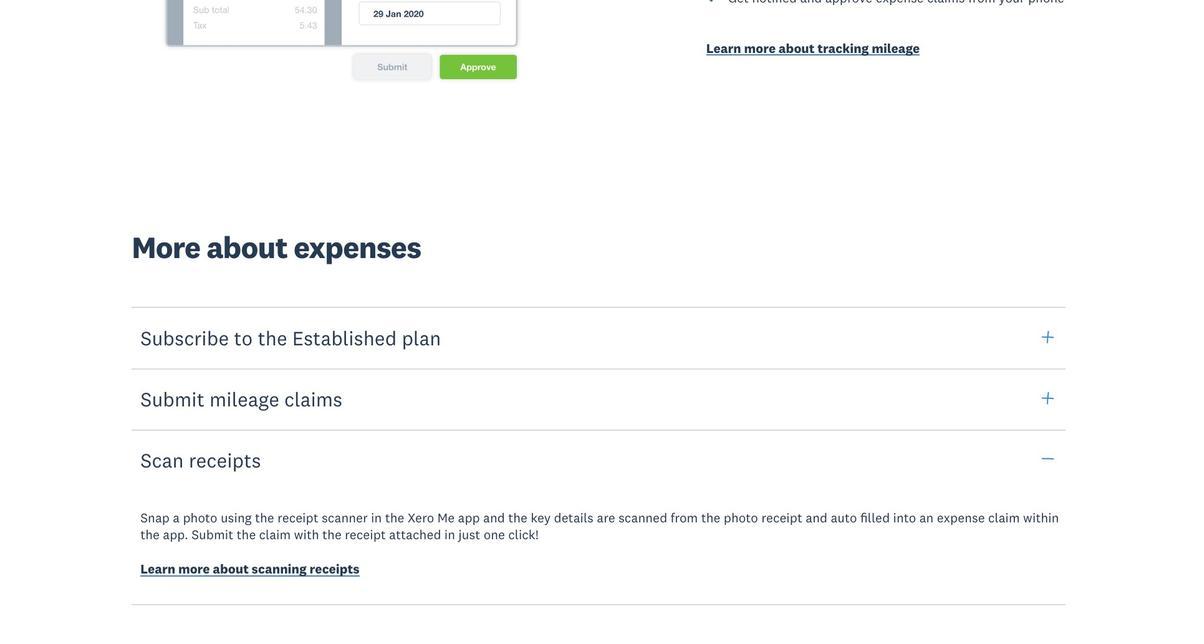 Task type: vqa. For each thing, say whether or not it's contained in the screenshot.
the bottommost mileage
yes



Task type: locate. For each thing, give the bounding box(es) containing it.
1 vertical spatial receipts
[[310, 561, 360, 578]]

learn
[[707, 40, 742, 57], [140, 561, 175, 578]]

and up the one
[[483, 509, 505, 526]]

more about expenses
[[132, 228, 421, 266]]

1 vertical spatial in
[[445, 527, 455, 543]]

plan
[[402, 326, 441, 351]]

scan receipts
[[140, 448, 261, 473]]

0 horizontal spatial more
[[178, 561, 210, 578]]

photo right 'a'
[[183, 509, 217, 526]]

and
[[483, 509, 505, 526], [806, 509, 828, 526]]

submit
[[140, 387, 205, 412], [192, 527, 233, 543]]

me
[[438, 509, 455, 526]]

claim
[[989, 509, 1020, 526], [259, 527, 291, 543]]

1 horizontal spatial photo
[[724, 509, 759, 526]]

a person entering an expense using the app on their mobile. image
[[132, 0, 587, 108], [132, 0, 587, 108]]

submit inside snap a photo using the receipt scanner in the xero me app and the key details are scanned from the photo receipt and auto filled into an expense claim within the app. submit the claim with the receipt attached in just one click!
[[192, 527, 233, 543]]

learn inside "link"
[[140, 561, 175, 578]]

more for learn more about scanning receipts
[[178, 561, 210, 578]]

learn more about tracking mileage
[[707, 40, 920, 57]]

1 horizontal spatial receipt
[[345, 527, 386, 543]]

more for learn more about tracking mileage
[[744, 40, 776, 57]]

0 horizontal spatial in
[[371, 509, 382, 526]]

0 horizontal spatial and
[[483, 509, 505, 526]]

1 vertical spatial claim
[[259, 527, 291, 543]]

0 horizontal spatial mileage
[[210, 387, 279, 412]]

1 horizontal spatial in
[[445, 527, 455, 543]]

the down snap
[[140, 527, 160, 543]]

0 horizontal spatial receipt
[[278, 509, 319, 526]]

0 vertical spatial mileage
[[872, 40, 920, 57]]

claim left within
[[989, 509, 1020, 526]]

scan
[[140, 448, 184, 473]]

click!
[[509, 527, 539, 543]]

and left auto
[[806, 509, 828, 526]]

0 vertical spatial about
[[779, 40, 815, 57]]

attached
[[389, 527, 441, 543]]

1 horizontal spatial receipts
[[310, 561, 360, 578]]

receipts inside learn more about scanning receipts "link"
[[310, 561, 360, 578]]

0 horizontal spatial receipts
[[189, 448, 261, 473]]

1 horizontal spatial and
[[806, 509, 828, 526]]

mileage down to
[[210, 387, 279, 412]]

the right to
[[258, 326, 287, 351]]

0 horizontal spatial learn
[[140, 561, 175, 578]]

are
[[597, 509, 616, 526]]

1 vertical spatial submit
[[192, 527, 233, 543]]

1 vertical spatial learn
[[140, 561, 175, 578]]

0 vertical spatial receipts
[[189, 448, 261, 473]]

2 horizontal spatial receipt
[[762, 509, 803, 526]]

mileage
[[872, 40, 920, 57], [210, 387, 279, 412]]

the down using
[[237, 527, 256, 543]]

about inside "link"
[[213, 561, 249, 578]]

photo right from
[[724, 509, 759, 526]]

claim left with at the left bottom
[[259, 527, 291, 543]]

more inside "link"
[[178, 561, 210, 578]]

2 vertical spatial about
[[213, 561, 249, 578]]

0 horizontal spatial photo
[[183, 509, 217, 526]]

established
[[292, 326, 397, 351]]

1 horizontal spatial mileage
[[872, 40, 920, 57]]

1 vertical spatial more
[[178, 561, 210, 578]]

receipt up with at the left bottom
[[278, 509, 319, 526]]

submit up scan on the bottom left of page
[[140, 387, 205, 412]]

in down 'me'
[[445, 527, 455, 543]]

included image
[[707, 0, 718, 2]]

1 horizontal spatial more
[[744, 40, 776, 57]]

about
[[779, 40, 815, 57], [207, 228, 288, 266], [213, 561, 249, 578]]

receipts down with at the left bottom
[[310, 561, 360, 578]]

receipts up using
[[189, 448, 261, 473]]

submit down using
[[192, 527, 233, 543]]

0 vertical spatial claim
[[989, 509, 1020, 526]]

learn more about scanning receipts link
[[140, 561, 360, 581]]

photo
[[183, 509, 217, 526], [724, 509, 759, 526]]

receipts
[[189, 448, 261, 473], [310, 561, 360, 578]]

2 and from the left
[[806, 509, 828, 526]]

in
[[371, 509, 382, 526], [445, 527, 455, 543]]

scan receipts element
[[120, 492, 1079, 605]]

learn down included 'icon'
[[707, 40, 742, 57]]

using
[[221, 509, 252, 526]]

the
[[258, 326, 287, 351], [255, 509, 274, 526], [385, 509, 404, 526], [508, 509, 528, 526], [702, 509, 721, 526], [140, 527, 160, 543], [237, 527, 256, 543], [323, 527, 342, 543]]

in right scanner
[[371, 509, 382, 526]]

receipt down scanner
[[345, 527, 386, 543]]

receipt
[[278, 509, 319, 526], [762, 509, 803, 526], [345, 527, 386, 543]]

receipts inside scan receipts dropdown button
[[189, 448, 261, 473]]

learn down app.
[[140, 561, 175, 578]]

auto
[[831, 509, 858, 526]]

0 vertical spatial submit
[[140, 387, 205, 412]]

the left xero
[[385, 509, 404, 526]]

mileage right tracking
[[872, 40, 920, 57]]

1 vertical spatial mileage
[[210, 387, 279, 412]]

receipt left auto
[[762, 509, 803, 526]]

2 photo from the left
[[724, 509, 759, 526]]

more
[[744, 40, 776, 57], [178, 561, 210, 578]]

0 vertical spatial more
[[744, 40, 776, 57]]

0 vertical spatial learn
[[707, 40, 742, 57]]

0 horizontal spatial claim
[[259, 527, 291, 543]]

1 horizontal spatial learn
[[707, 40, 742, 57]]

1 and from the left
[[483, 509, 505, 526]]

from
[[671, 509, 698, 526]]



Task type: describe. For each thing, give the bounding box(es) containing it.
the right from
[[702, 509, 721, 526]]

details
[[554, 509, 594, 526]]

tracking
[[818, 40, 869, 57]]

with
[[294, 527, 319, 543]]

app.
[[163, 527, 188, 543]]

submit mileage claims
[[140, 387, 343, 412]]

snap a photo using the receipt scanner in the xero me app and the key details are scanned from the photo receipt and auto filled into an expense claim within the app. submit the claim with the receipt attached in just one click!
[[140, 509, 1060, 543]]

snap
[[140, 509, 170, 526]]

expenses
[[294, 228, 421, 266]]

about for tracking
[[779, 40, 815, 57]]

learn more about scanning receipts
[[140, 561, 360, 578]]

app
[[458, 509, 480, 526]]

1 vertical spatial about
[[207, 228, 288, 266]]

the down scanner
[[323, 527, 342, 543]]

a
[[173, 509, 180, 526]]

0 vertical spatial in
[[371, 509, 382, 526]]

filled
[[861, 509, 890, 526]]

expense
[[937, 509, 985, 526]]

into
[[894, 509, 917, 526]]

subscribe to the established plan
[[140, 326, 441, 351]]

learn for learn more about scanning receipts
[[140, 561, 175, 578]]

claims
[[285, 387, 343, 412]]

the up click!
[[508, 509, 528, 526]]

the inside dropdown button
[[258, 326, 287, 351]]

mileage inside dropdown button
[[210, 387, 279, 412]]

just
[[459, 527, 481, 543]]

an
[[920, 509, 934, 526]]

submit mileage claims button
[[132, 368, 1066, 431]]

scanning
[[252, 561, 307, 578]]

scanner
[[322, 509, 368, 526]]

one
[[484, 527, 505, 543]]

subscribe to the established plan button
[[132, 307, 1066, 370]]

xero
[[408, 509, 434, 526]]

1 photo from the left
[[183, 509, 217, 526]]

about for scanning
[[213, 561, 249, 578]]

scanned
[[619, 509, 668, 526]]

the right using
[[255, 509, 274, 526]]

learn more about tracking mileage link
[[707, 40, 1066, 60]]

to
[[234, 326, 253, 351]]

1 horizontal spatial claim
[[989, 509, 1020, 526]]

submit inside dropdown button
[[140, 387, 205, 412]]

subscribe
[[140, 326, 229, 351]]

key
[[531, 509, 551, 526]]

within
[[1024, 509, 1060, 526]]

learn for learn more about tracking mileage
[[707, 40, 742, 57]]

scan receipts button
[[132, 429, 1066, 492]]

more
[[132, 228, 200, 266]]



